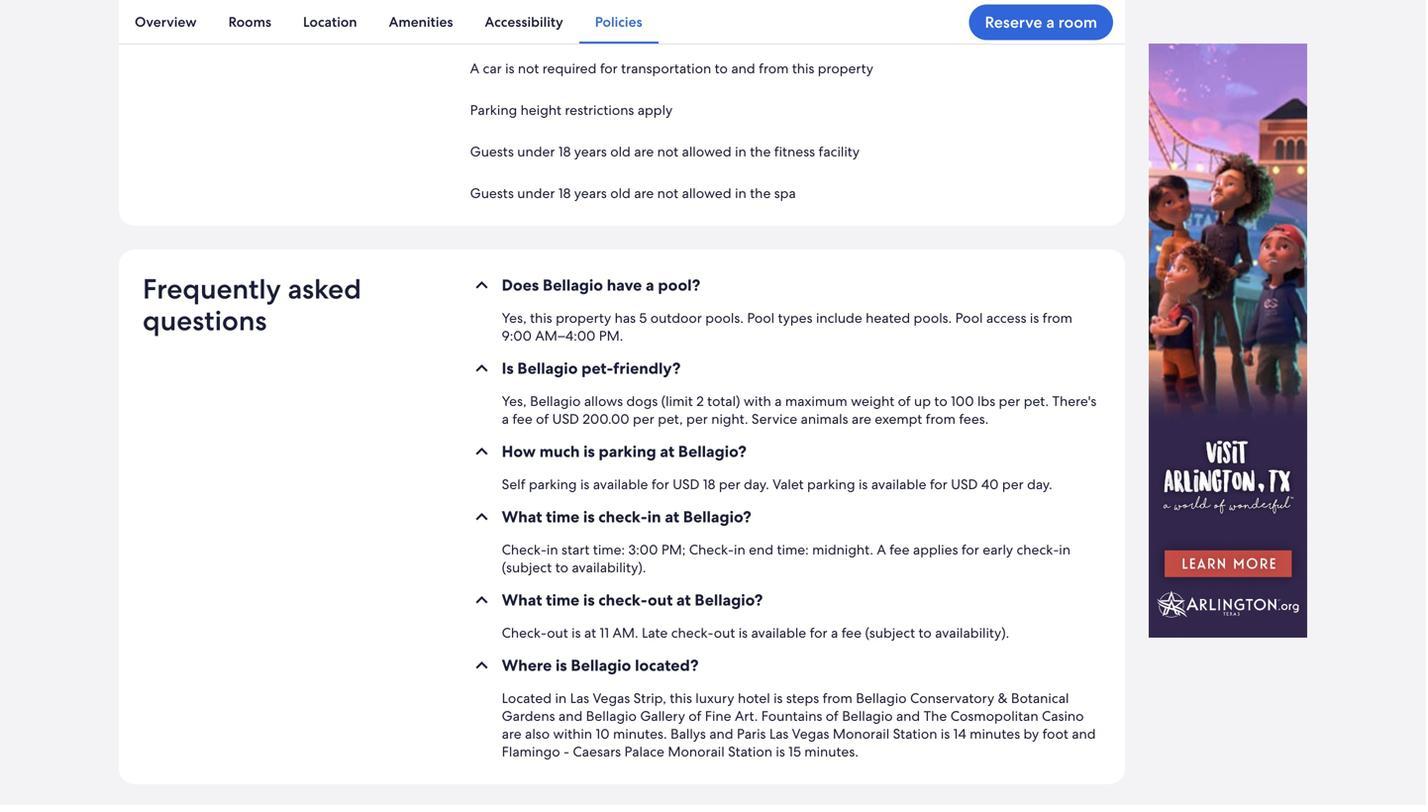 Task type: locate. For each thing, give the bounding box(es) containing it.
applies
[[913, 541, 958, 559]]

1 horizontal spatial the
[[924, 707, 947, 725]]

fee down the midnight.
[[842, 624, 862, 642]]

0 vertical spatial allowed
[[682, 143, 732, 160]]

time down start
[[546, 590, 580, 611]]

per right lbs
[[999, 392, 1021, 410]]

1 horizontal spatial parking
[[599, 441, 656, 462]]

0 vertical spatial fee
[[513, 410, 533, 428]]

2 horizontal spatial usd
[[951, 475, 978, 493]]

0 vertical spatial under
[[517, 143, 555, 160]]

station
[[893, 725, 938, 743], [728, 743, 773, 761]]

1 pools. from the left
[[706, 309, 744, 327]]

0 horizontal spatial (subject
[[502, 559, 552, 576]]

1 horizontal spatial minutes.
[[805, 743, 859, 761]]

botanical
[[1011, 689, 1069, 707]]

-
[[564, 743, 570, 761]]

under for guests under 18 years old are not allowed in the fitness facility
[[517, 143, 555, 160]]

3 active image from the top
[[470, 588, 494, 612]]

check- up 3:00
[[599, 507, 647, 527]]

minutes. right 15
[[805, 743, 859, 761]]

from
[[759, 59, 789, 77], [1043, 309, 1073, 327], [926, 410, 956, 428], [823, 689, 853, 707]]

bellagio down the 11
[[571, 655, 631, 676]]

check-in start time: 3:00 pm; check-in end time: midnight. a fee applies for early check-in (subject to availability).
[[502, 541, 1071, 576]]

usd inside yes, bellagio allows dogs (limit 2 total) with a maximum weight of up to 100 lbs per pet. there's a fee of usd 200.00 per pet, per night. service animals are exempt from fees.
[[552, 410, 579, 428]]

the right using
[[748, 18, 769, 36]]

0 horizontal spatial las
[[570, 689, 589, 707]]

1 horizontal spatial this
[[670, 689, 692, 707]]

1 vertical spatial this
[[530, 309, 552, 327]]

bellagio up caesars
[[586, 707, 637, 725]]

1 horizontal spatial las
[[769, 725, 789, 743]]

availability). up conservatory on the bottom of the page
[[935, 624, 1010, 642]]

is inside yes, this property has 5 outdoor pools. pool types include heated pools. pool access is from 9:00 am–4:00 pm.
[[1030, 309, 1039, 327]]

bellagio? up pm;
[[683, 507, 752, 527]]

by right requested
[[538, 18, 554, 36]]

has left 5
[[615, 309, 636, 327]]

available down exempt
[[871, 475, 927, 493]]

1 under from the top
[[517, 143, 555, 160]]

and
[[965, 0, 990, 18], [731, 59, 755, 77], [559, 707, 583, 725], [896, 707, 920, 725], [709, 725, 734, 743], [1072, 725, 1096, 743]]

0 vertical spatial las
[[570, 689, 589, 707]]

parking right valet
[[807, 475, 855, 493]]

from right steps
[[823, 689, 853, 707]]

fee left the applies
[[890, 541, 910, 559]]

parking down 200.00
[[599, 441, 656, 462]]

where
[[502, 655, 552, 676]]

location
[[303, 13, 357, 31]]

active image for is
[[470, 356, 494, 380]]

usd left '40'
[[951, 475, 978, 493]]

1 vertical spatial guests
[[470, 184, 514, 202]]

allowed up guests under 18 years old are not allowed in the spa
[[682, 143, 732, 160]]

1 vertical spatial years
[[574, 184, 607, 202]]

2 pools. from the left
[[914, 309, 952, 327]]

frequently
[[143, 271, 281, 307]]

overview
[[135, 13, 197, 31]]

0 horizontal spatial day.
[[744, 475, 769, 493]]

pm;
[[661, 541, 686, 559]]

check-out is at 11 am. late check-out is available for a fee (subject to availability).
[[502, 624, 1010, 642]]

2 years from the top
[[574, 184, 607, 202]]

2 day. from the left
[[1027, 475, 1053, 493]]

1 horizontal spatial vegas
[[792, 725, 830, 743]]

guests for guests under 18 years old are not allowed in the fitness facility
[[470, 143, 514, 160]]

1 vertical spatial bellagio?
[[683, 507, 752, 527]]

reserve a room
[[985, 12, 1098, 33]]

18
[[559, 143, 571, 160], [559, 184, 571, 202], [703, 475, 716, 493]]

1 vertical spatial time
[[546, 590, 580, 611]]

1 horizontal spatial a
[[877, 541, 886, 559]]

2 what from the top
[[502, 590, 542, 611]]

is down how much is parking at bellagio?
[[580, 475, 590, 493]]

usd
[[552, 410, 579, 428], [673, 475, 700, 493], [951, 475, 978, 493]]

pools. right outdoor
[[706, 309, 744, 327]]

to right up at the right of page
[[935, 392, 948, 410]]

is right car
[[505, 59, 515, 77]]

and left can at the top right
[[965, 0, 990, 18]]

hotel
[[738, 689, 770, 707]]

2 horizontal spatial fee
[[890, 541, 910, 559]]

availability). up what time is check-out at bellagio?
[[572, 559, 646, 576]]

2 guests from the top
[[470, 184, 514, 202]]

1 vertical spatial allowed
[[682, 184, 732, 202]]

1 vertical spatial fee
[[890, 541, 910, 559]]

2 vertical spatial not
[[657, 184, 679, 202]]

pool left 'types'
[[747, 309, 775, 327]]

check-
[[502, 541, 547, 559], [689, 541, 734, 559], [502, 624, 547, 642]]

a inside check-in start time: 3:00 pm; check-in end time: midnight. a fee applies for early check-in (subject to availability).
[[877, 541, 886, 559]]

at
[[660, 441, 675, 462], [665, 507, 679, 527], [677, 590, 691, 611], [584, 624, 596, 642]]

0 vertical spatial yes,
[[502, 309, 527, 327]]

has
[[556, 0, 577, 18], [615, 309, 636, 327]]

2 time from the top
[[546, 590, 580, 611]]

bellagio? down night.
[[678, 441, 747, 462]]

palace
[[625, 743, 665, 761]]

the right on
[[846, 18, 867, 36]]

are
[[807, 0, 827, 18], [634, 143, 654, 160], [634, 184, 654, 202], [852, 410, 872, 428], [502, 725, 522, 743]]

has inside the property has connecting/adjoining rooms, which are subject to availability and can be requested by contacting the property using the number on the booking confirmation
[[556, 0, 577, 18]]

years
[[574, 143, 607, 160], [574, 184, 607, 202]]

2 yes, from the top
[[502, 392, 527, 410]]

active image for does
[[470, 273, 494, 297]]

1 horizontal spatial fee
[[842, 624, 862, 642]]

in right located
[[555, 689, 567, 707]]

in left end
[[734, 541, 746, 559]]

0 vertical spatial availability).
[[572, 559, 646, 576]]

the left fitness
[[750, 143, 771, 160]]

for up what time is check-in at bellagio?
[[652, 475, 669, 493]]

located?
[[635, 655, 699, 676]]

1 vertical spatial under
[[517, 184, 555, 202]]

0 horizontal spatial this
[[530, 309, 552, 327]]

0 vertical spatial active image
[[470, 356, 494, 380]]

requested
[[470, 18, 535, 36]]

not right car
[[518, 59, 539, 77]]

2 allowed from the top
[[682, 184, 732, 202]]

available down how much is parking at bellagio?
[[593, 475, 648, 493]]

4 active image from the top
[[470, 654, 494, 677]]

1 horizontal spatial by
[[1024, 725, 1039, 743]]

old up guests under 18 years old are not allowed in the spa
[[610, 143, 631, 160]]

0 vertical spatial old
[[610, 143, 631, 160]]

time:
[[593, 541, 625, 559], [777, 541, 809, 559]]

late
[[642, 624, 668, 642]]

not for guests under 18 years old are not allowed in the spa
[[657, 184, 679, 202]]

of
[[898, 392, 911, 410], [536, 410, 549, 428], [689, 707, 702, 725], [826, 707, 839, 725]]

yes, inside yes, this property has 5 outdoor pools. pool types include heated pools. pool access is from 9:00 am–4:00 pm.
[[502, 309, 527, 327]]

0 vertical spatial by
[[538, 18, 554, 36]]

and left paris
[[709, 725, 734, 743]]

valet
[[773, 475, 804, 493]]

amenities link
[[373, 0, 469, 44]]

18 for guests under 18 years old are not allowed in the fitness facility
[[559, 143, 571, 160]]

to right subject
[[879, 0, 892, 18]]

0 vertical spatial 18
[[559, 143, 571, 160]]

and left 14
[[896, 707, 920, 725]]

0 horizontal spatial monorail
[[668, 743, 725, 761]]

1 vertical spatial availability).
[[935, 624, 1010, 642]]

usd up pm;
[[673, 475, 700, 493]]

out up the luxury
[[714, 624, 735, 642]]

0 horizontal spatial time:
[[593, 541, 625, 559]]

connecting/adjoining
[[581, 0, 716, 18]]

property up a car is not required for transportation to and from this property
[[652, 18, 708, 36]]

time up start
[[546, 507, 580, 527]]

how much is parking at bellagio?
[[502, 441, 747, 462]]

(limit
[[661, 392, 693, 410]]

per left pet,
[[633, 410, 655, 428]]

are left also
[[502, 725, 522, 743]]

confirmation
[[926, 18, 1007, 36]]

per right '40'
[[1002, 475, 1024, 493]]

what for what time is check-out at bellagio?
[[502, 590, 542, 611]]

9:00
[[502, 327, 532, 345]]

0 horizontal spatial availability).
[[572, 559, 646, 576]]

1 allowed from the top
[[682, 143, 732, 160]]

pools. right heated
[[914, 309, 952, 327]]

0 vertical spatial the
[[470, 0, 494, 18]]

2 vertical spatial this
[[670, 689, 692, 707]]

is down start
[[583, 590, 595, 611]]

allowed for spa
[[682, 184, 732, 202]]

the left 14
[[924, 707, 947, 725]]

0 vertical spatial years
[[574, 143, 607, 160]]

of right steps
[[826, 707, 839, 725]]

1 vertical spatial what
[[502, 590, 542, 611]]

1 old from the top
[[610, 143, 631, 160]]

0 horizontal spatial pool
[[747, 309, 775, 327]]

number
[[773, 18, 823, 36]]

0 horizontal spatial fee
[[513, 410, 533, 428]]

las up the within
[[570, 689, 589, 707]]

1 vertical spatial active image
[[470, 505, 494, 529]]

1 vertical spatial a
[[877, 541, 886, 559]]

day. right '40'
[[1027, 475, 1053, 493]]

0 vertical spatial (subject
[[502, 559, 552, 576]]

0 horizontal spatial pools.
[[706, 309, 744, 327]]

2 old from the top
[[610, 184, 631, 202]]

2 time: from the left
[[777, 541, 809, 559]]

1 active image from the top
[[470, 356, 494, 380]]

active image for how
[[470, 440, 494, 463]]

luxury
[[696, 689, 735, 707]]

parking
[[599, 441, 656, 462], [529, 475, 577, 493], [807, 475, 855, 493]]

a
[[470, 59, 479, 77], [877, 541, 886, 559]]

2 active image from the top
[[470, 440, 494, 463]]

1 horizontal spatial time:
[[777, 541, 809, 559]]

paris
[[737, 725, 766, 743]]

fountains
[[761, 707, 822, 725]]

the property has connecting/adjoining rooms, which are subject to availability and can be requested by contacting the property using the number on the booking confirmation
[[470, 0, 1035, 36]]

this
[[792, 59, 815, 77], [530, 309, 552, 327], [670, 689, 692, 707]]

is right hotel
[[774, 689, 783, 707]]

amenities
[[389, 13, 453, 31]]

parking down much
[[529, 475, 577, 493]]

bellagio left allows
[[530, 392, 581, 410]]

list
[[119, 0, 1125, 44]]

40
[[982, 475, 999, 493]]

monorail right 15
[[833, 725, 890, 743]]

check- for what time is check-out at bellagio?
[[502, 624, 547, 642]]

allowed
[[682, 143, 732, 160], [682, 184, 732, 202]]

by inside 'located in las vegas strip, this luxury hotel is steps from bellagio conservatory & botanical gardens and bellagio gallery of fine art. fountains of bellagio and the cosmopolitan casino are also within 10 minutes. ballys and paris las vegas monorail station is 14 minutes by foot and flamingo - caesars palace monorail station is 15 minutes.'
[[1024, 725, 1039, 743]]

from inside yes, this property has 5 outdoor pools. pool types include heated pools. pool access is from 9:00 am–4:00 pm.
[[1043, 309, 1073, 327]]

in left spa
[[735, 184, 747, 202]]

guests
[[470, 143, 514, 160], [470, 184, 514, 202]]

are inside the property has connecting/adjoining rooms, which are subject to availability and can be requested by contacting the property using the number on the booking confirmation
[[807, 0, 827, 18]]

frequently asked questions
[[143, 271, 361, 339]]

1 vertical spatial has
[[615, 309, 636, 327]]

0 horizontal spatial has
[[556, 0, 577, 18]]

policies link
[[579, 0, 658, 44]]

minutes.
[[613, 725, 667, 743], [805, 743, 859, 761]]

what for what time is check-in at bellagio?
[[502, 507, 542, 527]]

required
[[543, 59, 597, 77]]

the inside 'located in las vegas strip, this luxury hotel is steps from bellagio conservatory & botanical gardens and bellagio gallery of fine art. fountains of bellagio and the cosmopolitan casino are also within 10 minutes. ballys and paris las vegas monorail station is 14 minutes by foot and flamingo - caesars palace monorail station is 15 minutes.'
[[924, 707, 947, 725]]

this down does on the top
[[530, 309, 552, 327]]

monorail down fine
[[668, 743, 725, 761]]

0 vertical spatial time
[[546, 507, 580, 527]]

1 horizontal spatial day.
[[1027, 475, 1053, 493]]

rooms
[[228, 13, 271, 31]]

property inside yes, this property has 5 outdoor pools. pool types include heated pools. pool access is from 9:00 am–4:00 pm.
[[556, 309, 611, 327]]

has left "policies" link
[[556, 0, 577, 18]]

station left 14
[[893, 725, 938, 743]]

bellagio down am–4:00
[[517, 358, 578, 379]]

1 vertical spatial not
[[657, 143, 679, 160]]

service
[[752, 410, 797, 428]]

station down art.
[[728, 743, 773, 761]]

allowed for fitness
[[682, 143, 732, 160]]

1 horizontal spatial has
[[615, 309, 636, 327]]

1 active image from the top
[[470, 273, 494, 297]]

1 vertical spatial 18
[[559, 184, 571, 202]]

0 vertical spatial vegas
[[593, 689, 630, 707]]

from inside yes, bellagio allows dogs (limit 2 total) with a maximum weight of up to 100 lbs per pet. there's a fee of usd 200.00 per pet, per night. service animals are exempt from fees.
[[926, 410, 956, 428]]

weight
[[851, 392, 895, 410]]

under for guests under 18 years old are not allowed in the spa
[[517, 184, 555, 202]]

bellagio? up check-out is at 11 am. late check-out is available for a fee (subject to availability).
[[695, 590, 763, 611]]

1 horizontal spatial (subject
[[865, 624, 915, 642]]

1 horizontal spatial pool
[[956, 309, 983, 327]]

0 horizontal spatial by
[[538, 18, 554, 36]]

1 horizontal spatial usd
[[673, 475, 700, 493]]

10
[[596, 725, 610, 743]]

to
[[879, 0, 892, 18], [715, 59, 728, 77], [935, 392, 948, 410], [555, 559, 569, 576], [919, 624, 932, 642]]

can
[[993, 0, 1015, 18]]

1 years from the top
[[574, 143, 607, 160]]

1 vertical spatial yes,
[[502, 392, 527, 410]]

check-
[[599, 507, 647, 527], [1017, 541, 1059, 559], [599, 590, 648, 611], [671, 624, 714, 642]]

0 vertical spatial guests
[[470, 143, 514, 160]]

18 for guests under 18 years old are not allowed in the spa
[[559, 184, 571, 202]]

0 vertical spatial what
[[502, 507, 542, 527]]

0 horizontal spatial minutes.
[[613, 725, 667, 743]]

what time is check-in at bellagio?
[[502, 507, 752, 527]]

las
[[570, 689, 589, 707], [769, 725, 789, 743]]

the up car
[[470, 0, 494, 18]]

a right with on the right of page
[[775, 392, 782, 410]]

does bellagio have a pool?
[[502, 275, 701, 296]]

from down number
[[759, 59, 789, 77]]

a down the midnight.
[[831, 624, 838, 642]]

are right the animals
[[852, 410, 872, 428]]

available
[[593, 475, 648, 493], [871, 475, 927, 493], [751, 624, 806, 642]]

active image
[[470, 356, 494, 380], [470, 505, 494, 529]]

property
[[497, 0, 553, 18], [652, 18, 708, 36], [818, 59, 874, 77], [556, 309, 611, 327]]

1 vertical spatial old
[[610, 184, 631, 202]]

bellagio left conservatory on the bottom of the page
[[856, 689, 907, 707]]

out up late in the left bottom of the page
[[648, 590, 673, 611]]

0 horizontal spatial a
[[470, 59, 479, 77]]

1 guests from the top
[[470, 143, 514, 160]]

to up conservatory on the bottom of the page
[[919, 624, 932, 642]]

yes, inside yes, bellagio allows dogs (limit 2 total) with a maximum weight of up to 100 lbs per pet. there's a fee of usd 200.00 per pet, per night. service animals are exempt from fees.
[[502, 392, 527, 410]]

pet,
[[658, 410, 683, 428]]

2 horizontal spatial this
[[792, 59, 815, 77]]

1 yes, from the top
[[502, 309, 527, 327]]

0 vertical spatial a
[[470, 59, 479, 77]]

outdoor
[[651, 309, 702, 327]]

1 horizontal spatial pools.
[[914, 309, 952, 327]]

this down number
[[792, 59, 815, 77]]

early
[[983, 541, 1013, 559]]

1 what from the top
[[502, 507, 542, 527]]

1 pool from the left
[[747, 309, 775, 327]]

minutes. down strip,
[[613, 725, 667, 743]]

2 pool from the left
[[956, 309, 983, 327]]

1 vertical spatial by
[[1024, 725, 1039, 743]]

are inside 'located in las vegas strip, this luxury hotel is steps from bellagio conservatory & botanical gardens and bellagio gallery of fine art. fountains of bellagio and the cosmopolitan casino are also within 10 minutes. ballys and paris las vegas monorail station is 14 minutes by foot and flamingo - caesars palace monorail station is 15 minutes.'
[[502, 725, 522, 743]]

fee up how
[[513, 410, 533, 428]]

day.
[[744, 475, 769, 493], [1027, 475, 1053, 493]]

minutes
[[970, 725, 1020, 743]]

per right pet,
[[686, 410, 708, 428]]

0 horizontal spatial the
[[470, 0, 494, 18]]

yes, down does on the top
[[502, 309, 527, 327]]

out up where
[[547, 624, 568, 642]]

2 vertical spatial bellagio?
[[695, 590, 763, 611]]

2 under from the top
[[517, 184, 555, 202]]

a inside button
[[1046, 12, 1055, 33]]

0 horizontal spatial usd
[[552, 410, 579, 428]]

1 vertical spatial the
[[924, 707, 947, 725]]

active image
[[470, 273, 494, 297], [470, 440, 494, 463], [470, 588, 494, 612], [470, 654, 494, 677]]

asked
[[288, 271, 361, 307]]

check- right early
[[1017, 541, 1059, 559]]

what up where
[[502, 590, 542, 611]]

0 vertical spatial has
[[556, 0, 577, 18]]

bellagio?
[[678, 441, 747, 462], [683, 507, 752, 527], [695, 590, 763, 611]]

pet-
[[582, 358, 613, 379]]

1 horizontal spatial availability).
[[935, 624, 1010, 642]]

2 active image from the top
[[470, 505, 494, 529]]

not down guests under 18 years old are not allowed in the fitness facility
[[657, 184, 679, 202]]

1 time from the top
[[546, 507, 580, 527]]

check- inside check-in start time: 3:00 pm; check-in end time: midnight. a fee applies for early check-in (subject to availability).
[[1017, 541, 1059, 559]]

under
[[517, 143, 555, 160], [517, 184, 555, 202]]

bellagio inside yes, bellagio allows dogs (limit 2 total) with a maximum weight of up to 100 lbs per pet. there's a fee of usd 200.00 per pet, per night. service animals are exempt from fees.
[[530, 392, 581, 410]]



Task type: vqa. For each thing, say whether or not it's contained in the screenshot.
rightmost parking
yes



Task type: describe. For each thing, give the bounding box(es) containing it.
to inside check-in start time: 3:00 pm; check-in end time: midnight. a fee applies for early check-in (subject to availability).
[[555, 559, 569, 576]]

old for guests under 18 years old are not allowed in the spa
[[610, 184, 631, 202]]

is up start
[[583, 507, 595, 527]]

pool?
[[658, 275, 701, 296]]

access
[[986, 309, 1027, 327]]

caesars
[[573, 743, 621, 761]]

location link
[[287, 0, 373, 44]]

casino
[[1042, 707, 1084, 725]]

is right much
[[584, 441, 595, 462]]

and down using
[[731, 59, 755, 77]]

1 day. from the left
[[744, 475, 769, 493]]

pet.
[[1024, 392, 1049, 410]]

of left fine
[[689, 707, 702, 725]]

at left the 11
[[584, 624, 596, 642]]

car
[[483, 59, 502, 77]]

height
[[521, 101, 562, 119]]

the inside the property has connecting/adjoining rooms, which are subject to availability and can be requested by contacting the property using the number on the booking confirmation
[[470, 0, 494, 18]]

fine
[[705, 707, 732, 725]]

&
[[998, 689, 1008, 707]]

at up pm;
[[665, 507, 679, 527]]

active image for where
[[470, 654, 494, 677]]

total)
[[707, 392, 740, 410]]

0 vertical spatial bellagio?
[[678, 441, 747, 462]]

is bellagio pet-friendly?
[[502, 358, 681, 379]]

active image for what
[[470, 505, 494, 529]]

3:00
[[628, 541, 658, 559]]

0 horizontal spatial out
[[547, 624, 568, 642]]

facility
[[819, 143, 860, 160]]

15
[[789, 743, 801, 761]]

bellagio? for what time is check-in at bellagio?
[[683, 507, 752, 527]]

contacting
[[557, 18, 624, 36]]

property up car
[[497, 0, 553, 18]]

time for what time is check-in at bellagio?
[[546, 507, 580, 527]]

up
[[914, 392, 931, 410]]

check- up the am.
[[599, 590, 648, 611]]

animals
[[801, 410, 848, 428]]

1 vertical spatial las
[[769, 725, 789, 743]]

this inside 'located in las vegas strip, this luxury hotel is steps from bellagio conservatory & botanical gardens and bellagio gallery of fine art. fountains of bellagio and the cosmopolitan casino are also within 10 minutes. ballys and paris las vegas monorail station is 14 minutes by foot and flamingo - caesars palace monorail station is 15 minutes.'
[[670, 689, 692, 707]]

1 vertical spatial (subject
[[865, 624, 915, 642]]

in up 3:00
[[647, 507, 661, 527]]

also
[[525, 725, 550, 743]]

parking height restrictions apply
[[470, 101, 673, 119]]

fees.
[[959, 410, 989, 428]]

transportation
[[621, 59, 711, 77]]

within
[[553, 725, 592, 743]]

conservatory
[[910, 689, 995, 707]]

rooms link
[[213, 0, 287, 44]]

2 horizontal spatial parking
[[807, 475, 855, 493]]

14
[[954, 725, 966, 743]]

and right foot
[[1072, 725, 1096, 743]]

is
[[502, 358, 514, 379]]

guests under 18 years old are not allowed in the spa
[[470, 184, 796, 202]]

1 horizontal spatial station
[[893, 725, 938, 743]]

restrictions
[[565, 101, 634, 119]]

is up hotel
[[739, 624, 748, 642]]

from inside 'located in las vegas strip, this luxury hotel is steps from bellagio conservatory & botanical gardens and bellagio gallery of fine art. fountains of bellagio and the cosmopolitan casino are also within 10 minutes. ballys and paris las vegas monorail station is 14 minutes by foot and flamingo - caesars palace monorail station is 15 minutes.'
[[823, 689, 853, 707]]

2 horizontal spatial available
[[871, 475, 927, 493]]

by inside the property has connecting/adjoining rooms, which are subject to availability and can be requested by contacting the property using the number on the booking confirmation
[[538, 18, 554, 36]]

the left spa
[[750, 184, 771, 202]]

am.
[[613, 624, 638, 642]]

2 vertical spatial 18
[[703, 475, 716, 493]]

the right contacting
[[628, 18, 649, 36]]

spa
[[774, 184, 796, 202]]

reserve
[[985, 12, 1043, 33]]

subject
[[830, 0, 876, 18]]

is up the midnight.
[[859, 475, 868, 493]]

parking
[[470, 101, 517, 119]]

not for guests under 18 years old are not allowed in the fitness facility
[[657, 143, 679, 160]]

1 horizontal spatial available
[[751, 624, 806, 642]]

active image for what
[[470, 588, 494, 612]]

0 vertical spatial not
[[518, 59, 539, 77]]

and up -
[[559, 707, 583, 725]]

for right the required
[[600, 59, 618, 77]]

night.
[[711, 410, 748, 428]]

100
[[951, 392, 974, 410]]

1 time: from the left
[[593, 541, 625, 559]]

ballys
[[671, 725, 706, 743]]

of up much
[[536, 410, 549, 428]]

check- right pm;
[[689, 541, 734, 559]]

for left '40'
[[930, 475, 948, 493]]

0 horizontal spatial available
[[593, 475, 648, 493]]

years for guests under 18 years old are not allowed in the spa
[[574, 184, 607, 202]]

list containing overview
[[119, 0, 1125, 44]]

1 horizontal spatial monorail
[[833, 725, 890, 743]]

what time is check-out at bellagio?
[[502, 590, 763, 611]]

allows
[[584, 392, 623, 410]]

1 horizontal spatial out
[[648, 590, 673, 611]]

time for what time is check-out at bellagio?
[[546, 590, 580, 611]]

exempt
[[875, 410, 922, 428]]

bellagio right steps
[[842, 707, 893, 725]]

(subject inside check-in start time: 3:00 pm; check-in end time: midnight. a fee applies for early check-in (subject to availability).
[[502, 559, 552, 576]]

on
[[826, 18, 843, 36]]

old for guests under 18 years old are not allowed in the fitness facility
[[610, 143, 631, 160]]

2 vertical spatial fee
[[842, 624, 862, 642]]

art.
[[735, 707, 758, 725]]

questions
[[143, 303, 267, 339]]

include
[[816, 309, 862, 327]]

dogs
[[627, 392, 658, 410]]

overview link
[[119, 0, 213, 44]]

located in las vegas strip, this luxury hotel is steps from bellagio conservatory & botanical gardens and bellagio gallery of fine art. fountains of bellagio and the cosmopolitan casino are also within 10 minutes. ballys and paris las vegas monorail station is 14 minutes by foot and flamingo - caesars palace monorail station is 15 minutes.
[[502, 689, 1096, 761]]

fee inside yes, bellagio allows dogs (limit 2 total) with a maximum weight of up to 100 lbs per pet. there's a fee of usd 200.00 per pet, per night. service animals are exempt from fees.
[[513, 410, 533, 428]]

much
[[540, 441, 580, 462]]

fitness
[[774, 143, 815, 160]]

0 horizontal spatial vegas
[[593, 689, 630, 707]]

are inside yes, bellagio allows dogs (limit 2 total) with a maximum weight of up to 100 lbs per pet. there's a fee of usd 200.00 per pet, per night. service animals are exempt from fees.
[[852, 410, 872, 428]]

steps
[[786, 689, 819, 707]]

gardens
[[502, 707, 555, 725]]

this inside yes, this property has 5 outdoor pools. pool types include heated pools. pool access is from 9:00 am–4:00 pm.
[[530, 309, 552, 327]]

is left 14
[[941, 725, 950, 743]]

at down pet,
[[660, 441, 675, 462]]

are up guests under 18 years old are not allowed in the spa
[[634, 143, 654, 160]]

2
[[696, 392, 704, 410]]

guests for guests under 18 years old are not allowed in the spa
[[470, 184, 514, 202]]

fee inside check-in start time: 3:00 pm; check-in end time: midnight. a fee applies for early check-in (subject to availability).
[[890, 541, 910, 559]]

0 horizontal spatial parking
[[529, 475, 577, 493]]

types
[[778, 309, 813, 327]]

which
[[766, 0, 803, 18]]

heated
[[866, 309, 910, 327]]

yes, for is
[[502, 392, 527, 410]]

bellagio up am–4:00
[[543, 275, 603, 296]]

of left up at the right of page
[[898, 392, 911, 410]]

for up steps
[[810, 624, 828, 642]]

room
[[1059, 12, 1098, 33]]

in right early
[[1059, 541, 1071, 559]]

5
[[639, 309, 647, 327]]

strip,
[[634, 689, 666, 707]]

to inside yes, bellagio allows dogs (limit 2 total) with a maximum weight of up to 100 lbs per pet. there's a fee of usd 200.00 per pet, per night. service animals are exempt from fees.
[[935, 392, 948, 410]]

friendly?
[[613, 358, 681, 379]]

is left the 11
[[572, 624, 581, 642]]

in left fitness
[[735, 143, 747, 160]]

0 vertical spatial this
[[792, 59, 815, 77]]

bellagio? for what time is check-out at bellagio?
[[695, 590, 763, 611]]

at down pm;
[[677, 590, 691, 611]]

property down on
[[818, 59, 874, 77]]

has inside yes, this property has 5 outdoor pools. pool types include heated pools. pool access is from 9:00 am–4:00 pm.
[[615, 309, 636, 327]]

using
[[711, 18, 745, 36]]

1 vertical spatial vegas
[[792, 725, 830, 743]]

yes, for does
[[502, 309, 527, 327]]

with
[[744, 392, 771, 410]]

located
[[502, 689, 552, 707]]

self parking is available for usd 18 per day. valet parking is available for usd 40 per day.
[[502, 475, 1053, 493]]

foot
[[1043, 725, 1069, 743]]

for inside check-in start time: 3:00 pm; check-in end time: midnight. a fee applies for early check-in (subject to availability).
[[962, 541, 979, 559]]

are down guests under 18 years old are not allowed in the fitness facility
[[634, 184, 654, 202]]

to down using
[[715, 59, 728, 77]]

to inside the property has connecting/adjoining rooms, which are subject to availability and can be requested by contacting the property using the number on the booking confirmation
[[879, 0, 892, 18]]

2 horizontal spatial out
[[714, 624, 735, 642]]

midnight.
[[812, 541, 874, 559]]

a car is not required for transportation to and from this property
[[470, 59, 874, 77]]

be
[[1019, 0, 1035, 18]]

availability). inside check-in start time: 3:00 pm; check-in end time: midnight. a fee applies for early check-in (subject to availability).
[[572, 559, 646, 576]]

0 horizontal spatial station
[[728, 743, 773, 761]]

years for guests under 18 years old are not allowed in the fitness facility
[[574, 143, 607, 160]]

check- right late in the left bottom of the page
[[671, 624, 714, 642]]

is right where
[[556, 655, 567, 676]]

start
[[562, 541, 590, 559]]

accessibility link
[[469, 0, 579, 44]]

a up how
[[502, 410, 509, 428]]

check- for what time is check-in at bellagio?
[[502, 541, 547, 559]]

11
[[600, 624, 609, 642]]

gallery
[[640, 707, 685, 725]]

a right the have
[[646, 275, 654, 296]]

in inside 'located in las vegas strip, this luxury hotel is steps from bellagio conservatory & botanical gardens and bellagio gallery of fine art. fountains of bellagio and the cosmopolitan casino are also within 10 minutes. ballys and paris las vegas monorail station is 14 minutes by foot and flamingo - caesars palace monorail station is 15 minutes.'
[[555, 689, 567, 707]]

self
[[502, 475, 526, 493]]

per left valet
[[719, 475, 741, 493]]

yes, bellagio allows dogs (limit 2 total) with a maximum weight of up to 100 lbs per pet. there's a fee of usd 200.00 per pet, per night. service animals are exempt from fees.
[[502, 392, 1097, 428]]

is left 15
[[776, 743, 785, 761]]

in left start
[[547, 541, 558, 559]]

have
[[607, 275, 642, 296]]

am–4:00
[[535, 327, 596, 345]]

and inside the property has connecting/adjoining rooms, which are subject to availability and can be requested by contacting the property using the number on the booking confirmation
[[965, 0, 990, 18]]



